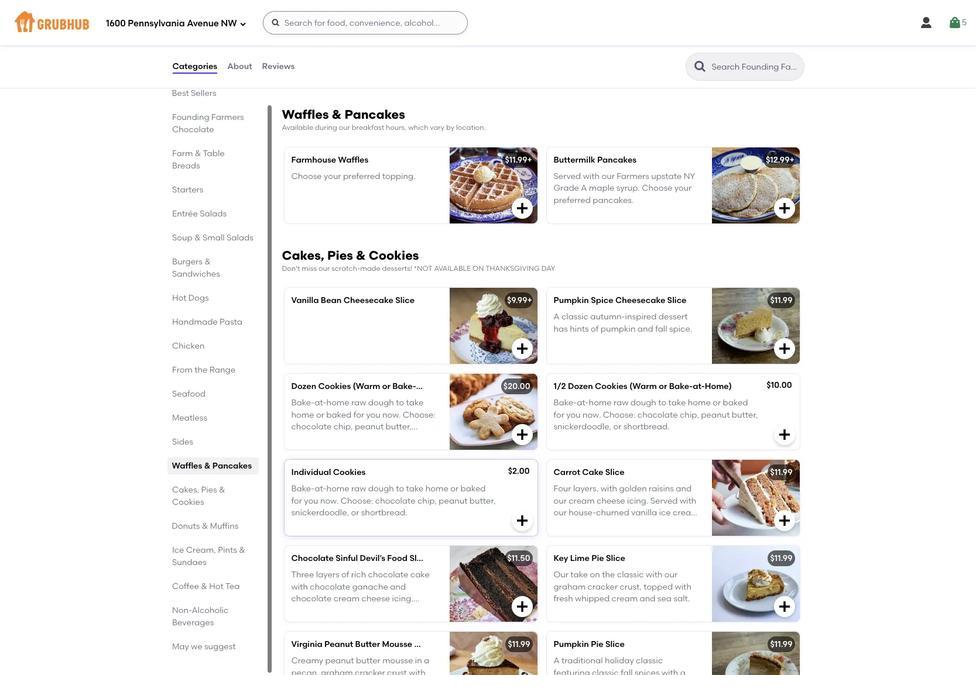 Task type: locate. For each thing, give the bounding box(es) containing it.
side. up "mousse"
[[388, 618, 406, 628]]

vanilla bean cheesecake slice image
[[450, 288, 537, 364]]

virginia peanut butter mousse pie slice
[[291, 640, 448, 650]]

1 vertical spatial house-
[[354, 606, 382, 616]]

vanilla bean cheesecake slice
[[291, 296, 415, 306]]

1 vertical spatial icing.
[[392, 595, 413, 604]]

5
[[962, 17, 967, 27]]

chocolate down the layers
[[310, 583, 350, 593]]

1 horizontal spatial baked
[[461, 485, 486, 495]]

& right soup
[[194, 233, 200, 243]]

0 vertical spatial shortbread.
[[624, 422, 670, 432]]

our inside served with our farmers upstate ny grade a maple syrup.  choose your preferred pancakes.
[[602, 172, 615, 182]]

pancakes inside tab
[[213, 462, 252, 472]]

cream down crust,
[[612, 595, 638, 604]]

our
[[339, 124, 350, 132], [602, 172, 615, 182], [319, 265, 330, 273], [554, 497, 567, 506], [554, 508, 567, 518], [665, 571, 678, 581], [339, 606, 353, 616]]

choose: for or
[[403, 410, 436, 420]]

shortbread.
[[624, 422, 670, 432], [361, 434, 407, 444], [361, 508, 407, 518]]

& up made
[[356, 248, 366, 263]]

pumpkin
[[554, 296, 589, 306], [554, 640, 589, 650]]

icing. down "cake"
[[392, 595, 413, 604]]

& right "pints"
[[239, 546, 245, 556]]

0 horizontal spatial baked
[[326, 410, 352, 420]]

entrée salads
[[172, 209, 226, 219]]

1 horizontal spatial you
[[366, 410, 381, 420]]

0 vertical spatial pies
[[327, 248, 353, 263]]

layers,
[[573, 485, 599, 495]]

classic inside our take on the classic with our graham cracker crust, topped with fresh whipped cream and sea salt.
[[617, 571, 644, 581]]

1 horizontal spatial served
[[554, 172, 581, 182]]

1 vertical spatial salads
[[226, 233, 253, 243]]

5 button
[[948, 12, 967, 33]]

1 horizontal spatial now.
[[383, 410, 401, 420]]

ice
[[172, 546, 184, 556]]

on up butter
[[361, 618, 371, 628]]

ny
[[684, 172, 695, 182]]

ice cream, pints & sundaes tab
[[172, 545, 254, 569]]

bake-at-home raw dough to take home or baked for you now. choose: chocolate chip, peanut butter, snickerdoodle, or shortbread. down "dozen cookies (warm or bake-at-home)"
[[291, 399, 436, 444]]

dough for (warm
[[631, 399, 657, 409]]

baked for bake-
[[326, 410, 352, 420]]

vanilla
[[291, 296, 319, 306]]

$11.50
[[507, 554, 530, 564]]

best
[[172, 88, 189, 98]]

pies inside cakes, pies & cookies don't miss our scratch-made desserts! *not available on thanksgiving day
[[327, 248, 353, 263]]

and right raisins
[[676, 485, 692, 495]]

cheesecake up inspired
[[616, 296, 666, 306]]

0 horizontal spatial graham
[[321, 669, 353, 676]]

$11.99 for a traditional holiday classic featuring classic fall spices with 
[[771, 640, 793, 650]]

dozen cookies (warm or bake-at-home)
[[291, 382, 455, 392]]

svg image for buttermilk pancakes
[[778, 201, 792, 215]]

cookies inside cakes, pies & cookies
[[172, 498, 204, 508]]

and inside three layers of rich chocolate cake with chocolate ganache and chocolate cream cheese icing. served with our house-churned vanilla ice cream on the side.
[[390, 583, 406, 593]]

1 vertical spatial hot
[[209, 582, 223, 592]]

bake-at-home raw dough to take home or baked for you now. choose: chocolate chip, peanut butter, snickerdoodle, or shortbread. up food
[[291, 485, 496, 518]]

raw down 1/2 dozen cookies (warm or bake-at-home)
[[614, 399, 629, 409]]

1 pumpkin from the top
[[554, 296, 589, 306]]

0 horizontal spatial side.
[[388, 618, 406, 628]]

0 vertical spatial chip,
[[680, 410, 699, 420]]

$11.99 +
[[505, 155, 532, 165]]

&
[[365, 14, 371, 24], [332, 107, 342, 122], [195, 149, 201, 159], [194, 233, 200, 243], [356, 248, 366, 263], [204, 257, 210, 267], [204, 462, 211, 472], [219, 486, 225, 496], [202, 522, 208, 532], [239, 546, 245, 556], [201, 582, 207, 592]]

classic up hints
[[562, 312, 589, 322]]

house- down ganache
[[354, 606, 382, 616]]

cracker inside our take on the classic with our graham cracker crust, topped with fresh whipped cream and sea salt.
[[588, 583, 618, 593]]

bake-at-home raw dough to take home or baked for you now. choose: chocolate chip, peanut butter, snickerdoodle, or shortbread. for (warm
[[554, 399, 758, 432]]

hot left the dogs
[[172, 293, 186, 303]]

0 vertical spatial cracker
[[588, 583, 618, 593]]

the up the lime
[[566, 520, 579, 530]]

virginia peanut butter mousse pie slice image
[[450, 633, 537, 676]]

shortbread. up devil's on the bottom left of the page
[[361, 508, 407, 518]]

2 horizontal spatial chip,
[[680, 410, 699, 420]]

1 vertical spatial side.
[[388, 618, 406, 628]]

slice
[[396, 296, 415, 306], [668, 296, 687, 306], [606, 468, 625, 478], [410, 554, 429, 564], [606, 554, 626, 564], [429, 640, 448, 650], [606, 640, 625, 650]]

shortbread. down "dozen cookies (warm or bake-at-home)"
[[361, 434, 407, 444]]

from the range tab
[[172, 364, 254, 377]]

chocolate down founding
[[172, 125, 214, 135]]

on
[[554, 520, 564, 530], [590, 571, 600, 581], [361, 618, 371, 628]]

pumpkin for traditional
[[554, 640, 589, 650]]

0 vertical spatial salads
[[200, 209, 226, 219]]

the right from
[[194, 366, 207, 375]]

seafood
[[172, 390, 205, 399]]

0 vertical spatial baked
[[723, 399, 748, 409]]

1 horizontal spatial butter,
[[470, 497, 496, 506]]

1 horizontal spatial preferred
[[554, 195, 591, 205]]

desserts!
[[382, 265, 412, 273]]

& inside ice cream, pints & sundaes
[[239, 546, 245, 556]]

a traditional holiday classic featuring classic fall spices with 
[[554, 657, 686, 676]]

and inside a classic autumn-inspired dessert has hints of pumpkin and fall spice.
[[638, 324, 654, 334]]

1 horizontal spatial home)
[[705, 382, 732, 392]]

alcoholic
[[192, 606, 228, 616]]

the inside tab
[[194, 366, 207, 375]]

carrot
[[554, 468, 580, 478]]

2 horizontal spatial for
[[554, 410, 565, 420]]

svg image for individual cookies
[[515, 514, 529, 528]]

cracker for on
[[588, 583, 618, 593]]

svg image for dozen cookies (warm or bake-at-home)
[[515, 428, 529, 442]]

(warm
[[353, 382, 380, 392], [630, 382, 657, 392]]

fall down holiday
[[621, 669, 633, 676]]

salads
[[200, 209, 226, 219], [226, 233, 253, 243]]

& inside farm & table breads
[[195, 149, 201, 159]]

0 horizontal spatial cracker
[[355, 669, 385, 676]]

1 horizontal spatial cheese
[[597, 497, 625, 506]]

waffles up "choose your preferred topping."
[[338, 155, 369, 165]]

1 vertical spatial waffles
[[338, 155, 369, 165]]

a right 'grade'
[[581, 184, 587, 193]]

fall down dessert
[[656, 324, 667, 334]]

farmers up the syrup.
[[617, 172, 649, 182]]

for down 'individual'
[[291, 497, 302, 506]]

pecan,
[[291, 669, 319, 676]]

in
[[415, 657, 422, 667]]

mousse
[[382, 640, 412, 650]]

2 vertical spatial waffles
[[172, 462, 202, 472]]

vanilla up virginia
[[291, 618, 317, 628]]

waffles for waffles & pancakes
[[172, 462, 202, 472]]

slice up "cake"
[[410, 554, 429, 564]]

sellers
[[191, 88, 217, 98]]

maple
[[589, 184, 615, 193]]

1 horizontal spatial choose:
[[403, 410, 436, 420]]

0 vertical spatial vanilla
[[631, 508, 657, 518]]

the inside four layers, with golden raisins and our cream cheese icing. served with our house-churned vanilla ice cream on the side.
[[566, 520, 579, 530]]

raw
[[351, 399, 366, 409], [614, 399, 629, 409], [351, 485, 366, 495]]

1 horizontal spatial farmers
[[617, 172, 649, 182]]

the up virginia peanut butter mousse pie slice
[[373, 618, 386, 628]]

chocolate inside founding farmers chocolate
[[172, 125, 214, 135]]

2 horizontal spatial baked
[[723, 399, 748, 409]]

graham for peanut
[[321, 669, 353, 676]]

0 vertical spatial pancakes
[[345, 107, 405, 122]]

of
[[591, 324, 599, 334], [341, 571, 349, 581]]

graham inside our take on the classic with our graham cracker crust, topped with fresh whipped cream and sea salt.
[[554, 583, 586, 593]]

2 vertical spatial butter,
[[470, 497, 496, 506]]

served up 'grade'
[[554, 172, 581, 182]]

on up the key
[[554, 520, 564, 530]]

0 vertical spatial cakes,
[[282, 248, 324, 263]]

cookies inside cakes, pies & cookies don't miss our scratch-made desserts! *not available on thanksgiving day
[[369, 248, 419, 263]]

three layers of rich chocolate cake with chocolate ganache and chocolate cream cheese icing. served with our house-churned vanilla ice cream on the side.
[[291, 571, 430, 628]]

peanut inside creamy peanut butter mousse in a pecan, graham cracker crust wit
[[325, 657, 354, 667]]

1 vertical spatial cheese
[[362, 595, 390, 604]]

0 vertical spatial house-
[[569, 508, 596, 518]]

chocolate up three
[[291, 554, 334, 564]]

for down "dozen cookies (warm or bake-at-home)"
[[354, 410, 364, 420]]

2 home) from the left
[[705, 382, 732, 392]]

at- for individual cookies
[[315, 485, 327, 495]]

classic down holiday
[[592, 669, 619, 676]]

1 vertical spatial fall
[[621, 669, 633, 676]]

house- down "layers," on the bottom right of page
[[569, 508, 596, 518]]

you down "dozen cookies (warm or bake-at-home)"
[[366, 410, 381, 420]]

choose down upstate
[[642, 184, 673, 193]]

you up the carrot
[[567, 410, 581, 420]]

0 vertical spatial waffles
[[282, 107, 329, 122]]

0 horizontal spatial churned
[[382, 606, 415, 616]]

& inside the waffles & pancakes available during our breakfast hours, which vary by location.
[[332, 107, 342, 122]]

waffles down "sides"
[[172, 462, 202, 472]]

side.
[[581, 520, 599, 530], [388, 618, 406, 628]]

house- inside three layers of rich chocolate cake with chocolate ganache and chocolate cream cheese icing. served with our house-churned vanilla ice cream on the side.
[[354, 606, 382, 616]]

your inside served with our farmers upstate ny grade a maple syrup.  choose your preferred pancakes.
[[675, 184, 692, 193]]

vanilla inside three layers of rich chocolate cake with chocolate ganache and chocolate cream cheese icing. served with our house-churned vanilla ice cream on the side.
[[291, 618, 317, 628]]

1 vertical spatial farmers
[[617, 172, 649, 182]]

cream down raisins
[[673, 508, 699, 518]]

1 vertical spatial pies
[[201, 486, 217, 496]]

and
[[638, 324, 654, 334], [676, 485, 692, 495], [390, 583, 406, 593], [640, 595, 656, 604]]

1 vertical spatial snickerdoodle,
[[291, 434, 349, 444]]

dogs
[[188, 293, 209, 303]]

for
[[354, 410, 364, 420], [554, 410, 565, 420], [291, 497, 302, 506]]

& down sides tab
[[204, 462, 211, 472]]

meatless tab
[[172, 412, 254, 425]]

1 horizontal spatial pies
[[327, 248, 353, 263]]

to for bake-
[[396, 399, 404, 409]]

coffee & hot tea
[[172, 582, 240, 592]]

now. down individual cookies
[[320, 497, 339, 506]]

butter
[[355, 640, 380, 650]]

0 horizontal spatial vanilla
[[291, 618, 317, 628]]

cakes, inside cakes, pies & cookies
[[172, 486, 199, 496]]

a inside a classic autumn-inspired dessert has hints of pumpkin and fall spice.
[[554, 312, 560, 322]]

cakes, for cakes, pies & cookies
[[172, 486, 199, 496]]

0 horizontal spatial chocolate
[[172, 125, 214, 135]]

nw
[[221, 18, 237, 28]]

chocolate
[[172, 125, 214, 135], [291, 554, 334, 564]]

peanut
[[325, 640, 353, 650]]

farmhouse waffles
[[291, 155, 369, 165]]

pumpkin up hints
[[554, 296, 589, 306]]

farmers down best sellers 'tab'
[[211, 112, 244, 122]]

0 vertical spatial your
[[324, 172, 341, 182]]

carrot cake slice image
[[712, 460, 800, 537]]

pies up the scratch-
[[327, 248, 353, 263]]

peanut for dozen cookies (warm or bake-at-home)
[[355, 422, 384, 432]]

0 horizontal spatial farmers
[[211, 112, 244, 122]]

0 horizontal spatial on
[[361, 618, 371, 628]]

the
[[194, 366, 207, 375], [566, 520, 579, 530], [602, 571, 615, 581], [373, 618, 386, 628]]

svg image for key lime pie slice image
[[778, 600, 792, 615]]

1 horizontal spatial waffles
[[282, 107, 329, 122]]

1 home) from the left
[[428, 382, 455, 392]]

0 vertical spatial choose
[[291, 172, 322, 182]]

cheesecake
[[344, 296, 394, 306], [616, 296, 666, 306]]

now. up cake
[[583, 410, 601, 420]]

vanilla down golden
[[631, 508, 657, 518]]

pie up traditional
[[591, 640, 604, 650]]

butter, for home)
[[386, 422, 412, 432]]

ice down raisins
[[659, 508, 671, 518]]

graham
[[554, 583, 586, 593], [321, 669, 353, 676]]

founding farmers chocolate
[[172, 112, 244, 135]]

fall
[[656, 324, 667, 334], [621, 669, 633, 676]]

2 horizontal spatial now.
[[583, 410, 601, 420]]

churned inside three layers of rich chocolate cake with chocolate ganache and chocolate cream cheese icing. served with our house-churned vanilla ice cream on the side.
[[382, 606, 415, 616]]

bake- for 1/2 dozen cookies (warm or bake-at-home)
[[554, 399, 577, 409]]

2 horizontal spatial you
[[567, 410, 581, 420]]

salads right small
[[226, 233, 253, 243]]

cream down "layers," on the bottom right of page
[[569, 497, 595, 506]]

slice up our take on the classic with our graham cracker crust, topped with fresh whipped cream and sea salt.
[[606, 554, 626, 564]]

donuts
[[172, 522, 200, 532]]

1 horizontal spatial ice
[[659, 508, 671, 518]]

miss
[[302, 265, 317, 273]]

bake-at-home raw dough to take home or baked for you now. choose: chocolate chip, peanut butter, snickerdoodle, or shortbread. for or
[[291, 399, 436, 444]]

0 horizontal spatial home)
[[428, 382, 455, 392]]

slice right cake
[[606, 468, 625, 478]]

baked
[[723, 399, 748, 409], [326, 410, 352, 420], [461, 485, 486, 495]]

1 vertical spatial cracker
[[355, 669, 385, 676]]

1 horizontal spatial fall
[[656, 324, 667, 334]]

1 horizontal spatial on
[[554, 520, 564, 530]]

our inside three layers of rich chocolate cake with chocolate ganache and chocolate cream cheese icing. served with our house-churned vanilla ice cream on the side.
[[339, 606, 353, 616]]

butter
[[356, 657, 381, 667]]

1 vertical spatial a
[[554, 312, 560, 322]]

raw down "dozen cookies (warm or bake-at-home)"
[[351, 399, 366, 409]]

1 cheesecake from the left
[[344, 296, 394, 306]]

svg image
[[271, 18, 280, 28], [239, 20, 246, 27], [778, 61, 792, 75], [778, 514, 792, 528], [515, 600, 529, 615], [778, 600, 792, 615]]

1 vertical spatial your
[[675, 184, 692, 193]]

0 horizontal spatial choose
[[291, 172, 322, 182]]

pie right the lime
[[592, 554, 604, 564]]

pies inside cakes, pies & cookies
[[201, 486, 217, 496]]

starters
[[172, 185, 203, 195]]

pumpkin pie slice image
[[712, 633, 800, 676]]

rich
[[351, 571, 366, 581]]

1 horizontal spatial churned
[[596, 508, 630, 518]]

0 vertical spatial snickerdoodle,
[[554, 422, 612, 432]]

cheesecake for spice
[[616, 296, 666, 306]]

0 vertical spatial ice
[[659, 508, 671, 518]]

dozen cookies (warm or bake-at-home) image
[[450, 374, 537, 451]]

1 vertical spatial cakes,
[[172, 486, 199, 496]]

scratch-
[[332, 265, 360, 273]]

your down farmhouse waffles
[[324, 172, 341, 182]]

for for cookies
[[554, 410, 565, 420]]

a inside a traditional holiday classic featuring classic fall spices with
[[554, 657, 560, 667]]

preferred down 'grade'
[[554, 195, 591, 205]]

served down raisins
[[651, 497, 678, 506]]

2 horizontal spatial waffles
[[338, 155, 369, 165]]

+
[[527, 155, 532, 165], [790, 155, 795, 165], [527, 296, 532, 306]]

baked for or
[[723, 399, 748, 409]]

2 horizontal spatial served
[[651, 497, 678, 506]]

shortbread. down 1/2 dozen cookies (warm or bake-at-home)
[[624, 422, 670, 432]]

cracker inside creamy peanut butter mousse in a pecan, graham cracker crust wit
[[355, 669, 385, 676]]

raw for (warm
[[351, 399, 366, 409]]

0 horizontal spatial (warm
[[353, 382, 380, 392]]

1 vertical spatial shortbread.
[[361, 434, 407, 444]]

& right 'farro' in the top of the page
[[365, 14, 371, 24]]

buttermilk pancakes image
[[712, 147, 800, 224]]

1 vertical spatial of
[[341, 571, 349, 581]]

key
[[554, 554, 568, 564]]

founding farmers chocolate tab
[[172, 111, 254, 136]]

waffles up available
[[282, 107, 329, 122]]

0 horizontal spatial choose:
[[341, 497, 373, 506]]

cauliflower, farro & quinoa
[[291, 14, 402, 24]]

1 vertical spatial churned
[[382, 606, 415, 616]]

ice up 'peanut'
[[319, 618, 331, 628]]

0 vertical spatial cheese
[[597, 497, 625, 506]]

or
[[382, 382, 391, 392], [659, 382, 667, 392], [713, 399, 721, 409], [316, 410, 324, 420], [614, 422, 622, 432], [351, 434, 359, 444], [451, 485, 459, 495], [351, 508, 359, 518]]

cakes, inside cakes, pies & cookies don't miss our scratch-made desserts! *not available on thanksgiving day
[[282, 248, 324, 263]]

cheese down golden
[[597, 497, 625, 506]]

& right "farm"
[[195, 149, 201, 159]]

0 vertical spatial chocolate
[[172, 125, 214, 135]]

0 horizontal spatial served
[[291, 606, 319, 616]]

you for cookies
[[567, 410, 581, 420]]

2 vertical spatial pancakes
[[213, 462, 252, 472]]

cheesecake down made
[[344, 296, 394, 306]]

burgers & sandwiches tab
[[172, 256, 254, 281]]

0 horizontal spatial of
[[341, 571, 349, 581]]

may we suggest
[[172, 643, 235, 653]]

1 horizontal spatial choose
[[642, 184, 673, 193]]

svg image
[[919, 16, 933, 30], [948, 16, 962, 30], [515, 201, 529, 215], [778, 201, 792, 215], [515, 342, 529, 356], [778, 342, 792, 356], [515, 428, 529, 442], [778, 428, 792, 442], [515, 514, 529, 528]]

churned down golden
[[596, 508, 630, 518]]

icing. inside three layers of rich chocolate cake with chocolate ganache and chocolate cream cheese icing. served with our house-churned vanilla ice cream on the side.
[[392, 595, 413, 604]]

the down key lime pie slice
[[602, 571, 615, 581]]

farm & table breads
[[172, 149, 224, 171]]

hot inside tab
[[172, 293, 186, 303]]

now. down "dozen cookies (warm or bake-at-home)"
[[383, 410, 401, 420]]

snickerdoodle, up carrot cake slice
[[554, 422, 612, 432]]

at- for 1/2 dozen cookies (warm or bake-at-home)
[[577, 399, 589, 409]]

pies down waffles & pancakes
[[201, 486, 217, 496]]

1 vertical spatial pumpkin
[[554, 640, 589, 650]]

pancakes down sides tab
[[213, 462, 252, 472]]

pies for cakes, pies & cookies
[[201, 486, 217, 496]]

1 vertical spatial pancakes
[[597, 155, 637, 165]]

of inside a classic autumn-inspired dessert has hints of pumpkin and fall spice.
[[591, 324, 599, 334]]

chip, for or
[[334, 422, 353, 432]]

upstate
[[651, 172, 682, 182]]

categories
[[173, 61, 217, 71]]

1 horizontal spatial cheesecake
[[616, 296, 666, 306]]

0 horizontal spatial fall
[[621, 669, 633, 676]]

0 horizontal spatial you
[[304, 497, 318, 506]]

cake
[[582, 468, 604, 478]]

1 horizontal spatial hot
[[209, 582, 223, 592]]

2 pumpkin from the top
[[554, 640, 589, 650]]

available
[[434, 265, 471, 273]]

of inside three layers of rich chocolate cake with chocolate ganache and chocolate cream cheese icing. served with our house-churned vanilla ice cream on the side.
[[341, 571, 349, 581]]

classic inside a classic autumn-inspired dessert has hints of pumpkin and fall spice.
[[562, 312, 589, 322]]

farmers inside founding farmers chocolate
[[211, 112, 244, 122]]

on inside our take on the classic with our graham cracker crust, topped with fresh whipped cream and sea salt.
[[590, 571, 600, 581]]

churned up "mousse"
[[382, 606, 415, 616]]

hot dogs tab
[[172, 292, 254, 305]]

topping.
[[382, 172, 416, 182]]

waffles inside the waffles & pancakes available during our breakfast hours, which vary by location.
[[282, 107, 329, 122]]

at- for dozen cookies (warm or bake-at-home)
[[315, 399, 327, 409]]

1 vertical spatial vanilla
[[291, 618, 317, 628]]

buttermilk
[[554, 155, 595, 165]]

1 horizontal spatial pancakes
[[345, 107, 405, 122]]

waffles inside tab
[[172, 462, 202, 472]]

for down 1/2 on the bottom right
[[554, 410, 565, 420]]

& up sandwiches
[[204, 257, 210, 267]]

snickerdoodle, for cookies
[[554, 422, 612, 432]]

0 vertical spatial farmers
[[211, 112, 244, 122]]

side. up key lime pie slice
[[581, 520, 599, 530]]

0 vertical spatial fall
[[656, 324, 667, 334]]

bake- for individual cookies
[[291, 485, 315, 495]]

thanksgiving
[[486, 265, 540, 273]]

crust
[[387, 669, 407, 676]]

graham inside creamy peanut butter mousse in a pecan, graham cracker crust wit
[[321, 669, 353, 676]]

of left rich
[[341, 571, 349, 581]]

bean
[[321, 296, 342, 306]]

pancakes inside the waffles & pancakes available during our breakfast hours, which vary by location.
[[345, 107, 405, 122]]

cheese down ganache
[[362, 595, 390, 604]]

2 vertical spatial a
[[554, 657, 560, 667]]

2 vertical spatial on
[[361, 618, 371, 628]]

dough for or
[[368, 399, 394, 409]]

ganache
[[352, 583, 388, 593]]

2 cheesecake from the left
[[616, 296, 666, 306]]

cheese inside four layers, with golden raisins and our cream cheese icing. served with our house-churned vanilla ice cream on the side.
[[597, 497, 625, 506]]

0 horizontal spatial house-
[[354, 606, 382, 616]]

and down inspired
[[638, 324, 654, 334]]

Search Founding Farmers DC search field
[[711, 62, 800, 73]]

crust,
[[620, 583, 642, 593]]

svg image for 1/2 dozen cookies (warm or bake-at-home)
[[778, 428, 792, 442]]

& up during
[[332, 107, 342, 122]]

topped
[[644, 583, 673, 593]]

served with our farmers upstate ny grade a maple syrup.  choose your preferred pancakes.
[[554, 172, 695, 205]]

side. inside three layers of rich chocolate cake with chocolate ganache and chocolate cream cheese icing. served with our house-churned vanilla ice cream on the side.
[[388, 618, 406, 628]]

cream inside our take on the classic with our graham cracker crust, topped with fresh whipped cream and sea salt.
[[612, 595, 638, 604]]

sinful
[[336, 554, 358, 564]]

0 horizontal spatial cheesecake
[[344, 296, 394, 306]]

ice inside three layers of rich chocolate cake with chocolate ganache and chocolate cream cheese icing. served with our house-churned vanilla ice cream on the side.
[[319, 618, 331, 628]]

cakes, up the miss
[[282, 248, 324, 263]]

pancakes up served with our farmers upstate ny grade a maple syrup.  choose your preferred pancakes.
[[597, 155, 637, 165]]

1 horizontal spatial cakes,
[[282, 248, 324, 263]]

icing. down golden
[[627, 497, 649, 506]]

pumpkin
[[601, 324, 636, 334]]

svg image for farmhouse waffles
[[515, 201, 529, 215]]

a up "has"
[[554, 312, 560, 322]]

peanut for individual cookies
[[439, 497, 468, 506]]

Search for food, convenience, alcohol... search field
[[263, 11, 468, 35]]

& down the waffles & pancakes tab
[[219, 486, 225, 496]]

classic up crust,
[[617, 571, 644, 581]]

salads down starters 'tab'
[[200, 209, 226, 219]]

graham up fresh
[[554, 583, 586, 593]]

non-alcoholic beverages tab
[[172, 605, 254, 630]]

1 horizontal spatial for
[[354, 410, 364, 420]]

choose: down individual cookies
[[341, 497, 373, 506]]

preferred down farmhouse waffles
[[343, 172, 380, 182]]



Task type: describe. For each thing, give the bounding box(es) containing it.
cakes, pies & cookies don't miss our scratch-made desserts! *not available on thanksgiving day
[[282, 248, 555, 273]]

beverages
[[172, 619, 214, 629]]

inspired
[[625, 312, 657, 322]]

$11.99 for a classic autumn-inspired dessert has hints of pumpkin and fall spice.
[[771, 296, 793, 306]]

ice inside four layers, with golden raisins and our cream cheese icing. served with our house-churned vanilla ice cream on the side.
[[659, 508, 671, 518]]

waffles & pancakes available during our breakfast hours, which vary by location.
[[282, 107, 486, 132]]

bake- for dozen cookies (warm or bake-at-home)
[[291, 399, 315, 409]]

pasta
[[219, 317, 242, 327]]

1/2 dozen cookies (warm or bake-at-home)
[[554, 382, 732, 392]]

with inside a traditional holiday classic featuring classic fall spices with
[[662, 669, 679, 676]]

$12.99
[[766, 155, 790, 165]]

+ for cakes, pies & cookies
[[527, 296, 532, 306]]

key lime pie slice image
[[712, 547, 800, 623]]

autumn-
[[591, 312, 625, 322]]

featuring
[[554, 669, 590, 676]]

chocolate down 1/2 dozen cookies (warm or bake-at-home)
[[638, 410, 678, 420]]

hot dogs
[[172, 293, 209, 303]]

search icon image
[[693, 60, 707, 74]]

our inside our take on the classic with our graham cracker crust, topped with fresh whipped cream and sea salt.
[[665, 571, 678, 581]]

to for or
[[659, 399, 667, 409]]

fall inside a classic autumn-inspired dessert has hints of pumpkin and fall spice.
[[656, 324, 667, 334]]

has
[[554, 324, 568, 334]]

0 horizontal spatial for
[[291, 497, 302, 506]]

butter, for at-
[[732, 410, 758, 420]]

handmade pasta tab
[[172, 316, 254, 329]]

1 (warm from the left
[[353, 382, 380, 392]]

svg image for chocolate sinful devil's food slice image
[[515, 600, 529, 615]]

categories button
[[172, 46, 218, 88]]

0 horizontal spatial now.
[[320, 497, 339, 506]]

we
[[191, 643, 202, 653]]

0 horizontal spatial preferred
[[343, 172, 380, 182]]

shortbread. for or
[[361, 434, 407, 444]]

*not
[[414, 265, 433, 273]]

sides tab
[[172, 436, 254, 449]]

+ for waffles & pancakes
[[527, 155, 532, 165]]

handmade
[[172, 317, 217, 327]]

suggest
[[204, 643, 235, 653]]

dessert
[[659, 312, 688, 322]]

cream up 'peanut'
[[333, 618, 359, 628]]

farm
[[172, 149, 193, 159]]

from the range
[[172, 366, 235, 375]]

waffles & pancakes tab
[[172, 460, 254, 473]]

a for pumpkin pie slice
[[554, 657, 560, 667]]

take for individual cookies
[[406, 485, 424, 495]]

slice up dessert
[[668, 296, 687, 306]]

on inside three layers of rich chocolate cake with chocolate ganache and chocolate cream cheese icing. served with our house-churned vanilla ice cream on the side.
[[361, 618, 371, 628]]

cauliflower, farro & quinoa image
[[450, 7, 537, 83]]

holiday
[[605, 657, 634, 667]]

svg image for pumpkin spice cheesecake slice
[[778, 342, 792, 356]]

classic up spices
[[636, 657, 663, 667]]

sea
[[658, 595, 672, 604]]

pancakes for waffles & pancakes
[[213, 462, 252, 472]]

slice up holiday
[[606, 640, 625, 650]]

hours,
[[386, 124, 407, 132]]

svg image for carrot cake slice image
[[778, 514, 792, 528]]

our take on the classic with our graham cracker crust, topped with fresh whipped cream and sea salt.
[[554, 571, 692, 604]]

cakes, pies & cookies tab
[[172, 484, 254, 509]]

chocolate sinful devil's food slice image
[[450, 547, 537, 623]]

served inside three layers of rich chocolate cake with chocolate ganache and chocolate cream cheese icing. served with our house-churned vanilla ice cream on the side.
[[291, 606, 319, 616]]

2 vertical spatial shortbread.
[[361, 508, 407, 518]]

$10.00
[[767, 381, 792, 391]]

cake
[[410, 571, 430, 581]]

1 horizontal spatial chip,
[[418, 497, 437, 506]]

$2.00
[[508, 467, 530, 477]]

farmhouse waffles image
[[450, 147, 537, 224]]

cream down ganache
[[334, 595, 360, 604]]

and inside four layers, with golden raisins and our cream cheese icing. served with our house-churned vanilla ice cream on the side.
[[676, 485, 692, 495]]

best sellers
[[172, 88, 217, 98]]

shortbread. for (warm
[[624, 422, 670, 432]]

our inside the waffles & pancakes available during our breakfast hours, which vary by location.
[[339, 124, 350, 132]]

farmers inside served with our farmers upstate ny grade a maple syrup.  choose your preferred pancakes.
[[617, 172, 649, 182]]

day
[[542, 265, 555, 273]]

pancakes.
[[593, 195, 634, 205]]

churned inside four layers, with golden raisins and our cream cheese icing. served with our house-churned vanilla ice cream on the side.
[[596, 508, 630, 518]]

2 vertical spatial snickerdoodle,
[[291, 508, 349, 518]]

fall inside a traditional holiday classic featuring classic fall spices with
[[621, 669, 633, 676]]

soup & small salads tab
[[172, 232, 254, 244]]

spice
[[591, 296, 614, 306]]

& inside button
[[365, 14, 371, 24]]

ice cream, pints & sundaes
[[172, 546, 245, 568]]

1 dozen from the left
[[291, 382, 316, 392]]

& right donuts
[[202, 522, 208, 532]]

breads
[[172, 161, 200, 171]]

food
[[387, 554, 408, 564]]

cakes, for cakes, pies & cookies don't miss our scratch-made desserts! *not available on thanksgiving day
[[282, 248, 324, 263]]

$12.99 +
[[766, 155, 795, 165]]

$9.99 +
[[507, 296, 532, 306]]

for for (warm
[[354, 410, 364, 420]]

preferred inside served with our farmers upstate ny grade a maple syrup.  choose your preferred pancakes.
[[554, 195, 591, 205]]

$11.99 for our take on the classic with our graham cracker crust, topped with fresh whipped cream and sea salt.
[[771, 554, 793, 564]]

pies for cakes, pies & cookies don't miss our scratch-made desserts! *not available on thanksgiving day
[[327, 248, 353, 263]]

three
[[291, 571, 314, 581]]

available
[[282, 124, 313, 132]]

$20.00
[[504, 382, 530, 392]]

now. for (warm
[[383, 410, 401, 420]]

carrot cake slice
[[554, 468, 625, 478]]

now. for cookies
[[583, 410, 601, 420]]

vanilla inside four layers, with golden raisins and our cream cheese icing. served with our house-churned vanilla ice cream on the side.
[[631, 508, 657, 518]]

reviews button
[[262, 46, 295, 88]]

seafood tab
[[172, 388, 254, 401]]

four
[[554, 485, 571, 495]]

2 dozen from the left
[[568, 382, 593, 392]]

chip, for (warm
[[680, 410, 699, 420]]

the inside our take on the classic with our graham cracker crust, topped with fresh whipped cream and sea salt.
[[602, 571, 615, 581]]

vary
[[430, 124, 445, 132]]

& inside burgers & sandwiches
[[204, 257, 210, 267]]

a
[[424, 657, 430, 667]]

1600 pennsylvania avenue nw
[[106, 18, 237, 28]]

entrée salads tab
[[172, 208, 254, 220]]

chocolate up food
[[375, 497, 416, 506]]

sides
[[172, 438, 193, 448]]

starters tab
[[172, 184, 254, 196]]

peanut for 1/2 dozen cookies (warm or bake-at-home)
[[701, 410, 730, 420]]

on
[[473, 265, 484, 273]]

key lime pie slice
[[554, 554, 626, 564]]

pints
[[218, 546, 237, 556]]

pancakes for waffles & pancakes available during our breakfast hours, which vary by location.
[[345, 107, 405, 122]]

cheesecake for bean
[[344, 296, 394, 306]]

with inside served with our farmers upstate ny grade a maple syrup.  choose your preferred pancakes.
[[583, 172, 600, 182]]

cracker for butter
[[355, 669, 385, 676]]

meatless
[[172, 414, 207, 424]]

waffles & pancakes
[[172, 462, 252, 472]]

individual
[[291, 468, 331, 478]]

may we suggest tab
[[172, 641, 254, 654]]

on inside four layers, with golden raisins and our cream cheese icing. served with our house-churned vanilla ice cream on the side.
[[554, 520, 564, 530]]

served inside four layers, with golden raisins and our cream cheese icing. served with our house-churned vanilla ice cream on the side.
[[651, 497, 678, 506]]

coffee & hot tea tab
[[172, 581, 254, 593]]

donuts & muffins
[[172, 522, 239, 532]]

1 vertical spatial chocolate
[[291, 554, 334, 564]]

snickerdoodle, for (warm
[[291, 434, 349, 444]]

about
[[227, 61, 252, 71]]

raw for cookies
[[614, 399, 629, 409]]

take inside our take on the classic with our graham cracker crust, topped with fresh whipped cream and sea salt.
[[571, 571, 588, 581]]

2 horizontal spatial pancakes
[[597, 155, 637, 165]]

sandwiches
[[172, 269, 220, 279]]

hot inside tab
[[209, 582, 223, 592]]

farmhouse
[[291, 155, 336, 165]]

best sellers tab
[[172, 87, 254, 100]]

choose inside served with our farmers upstate ny grade a maple syrup.  choose your preferred pancakes.
[[642, 184, 673, 193]]

farm & table breads tab
[[172, 148, 254, 172]]

2 (warm from the left
[[630, 382, 657, 392]]

chicken tab
[[172, 340, 254, 353]]

raw down individual cookies
[[351, 485, 366, 495]]

0 horizontal spatial your
[[324, 172, 341, 182]]

devil's
[[360, 554, 385, 564]]

pennsylvania
[[128, 18, 185, 28]]

pumpkin spice cheesecake slice image
[[712, 288, 800, 364]]

and inside our take on the classic with our graham cracker crust, topped with fresh whipped cream and sea salt.
[[640, 595, 656, 604]]

you for (warm
[[366, 410, 381, 420]]

our inside cakes, pies & cookies don't miss our scratch-made desserts! *not available on thanksgiving day
[[319, 265, 330, 273]]

& inside cakes, pies & cookies don't miss our scratch-made desserts! *not available on thanksgiving day
[[356, 248, 366, 263]]

take for 1/2 dozen cookies (warm or bake-at-home)
[[669, 399, 686, 409]]

tea
[[225, 582, 240, 592]]

$11.99 for four layers, with golden raisins and our cream cheese icing. served with our house-churned vanilla ice cream on the side.
[[771, 468, 793, 478]]

spice.
[[669, 324, 693, 334]]

pumpkin spice cheesecake slice
[[554, 296, 687, 306]]

chocolate up 'individual'
[[291, 422, 332, 432]]

pumpkin pie slice
[[554, 640, 625, 650]]

during
[[315, 124, 337, 132]]

choose: for (warm
[[603, 410, 636, 420]]

waffles for waffles & pancakes available during our breakfast hours, which vary by location.
[[282, 107, 329, 122]]

2 vertical spatial baked
[[461, 485, 486, 495]]

golden
[[619, 485, 647, 495]]

& right coffee
[[201, 582, 207, 592]]

creamy peanut butter mousse in a pecan, graham cracker crust wit
[[291, 657, 436, 676]]

whipped
[[575, 595, 610, 604]]

choose your preferred topping.
[[291, 172, 416, 182]]

slice up a
[[429, 640, 448, 650]]

svg image inside 5 button
[[948, 16, 962, 30]]

about button
[[227, 46, 253, 88]]

chocolate sinful devil's food slice
[[291, 554, 429, 564]]

founding
[[172, 112, 209, 122]]

grade
[[554, 184, 579, 193]]

take for dozen cookies (warm or bake-at-home)
[[406, 399, 424, 409]]

the inside three layers of rich chocolate cake with chocolate ganache and chocolate cream cheese icing. served with our house-churned vanilla ice cream on the side.
[[373, 618, 386, 628]]

chocolate down food
[[368, 571, 409, 581]]

made
[[360, 265, 381, 273]]

table
[[203, 149, 224, 159]]

cheese inside three layers of rich chocolate cake with chocolate ganache and chocolate cream cheese icing. served with our house-churned vanilla ice cream on the side.
[[362, 595, 390, 604]]

svg image for roasted autumn vegetables image
[[778, 61, 792, 75]]

a inside served with our farmers upstate ny grade a maple syrup.  choose your preferred pancakes.
[[581, 184, 587, 193]]

may
[[172, 643, 189, 653]]

icing. inside four layers, with golden raisins and our cream cheese icing. served with our house-churned vanilla ice cream on the side.
[[627, 497, 649, 506]]

main navigation navigation
[[0, 0, 976, 46]]

side. inside four layers, with golden raisins and our cream cheese icing. served with our house-churned vanilla ice cream on the side.
[[581, 520, 599, 530]]

don't
[[282, 265, 300, 273]]

pumpkin for classic
[[554, 296, 589, 306]]

soup
[[172, 233, 192, 243]]

roasted autumn vegetables image
[[712, 7, 800, 83]]

slice down desserts!
[[396, 296, 415, 306]]

graham for take
[[554, 583, 586, 593]]

pie up in
[[414, 640, 427, 650]]

house- inside four layers, with golden raisins and our cream cheese icing. served with our house-churned vanilla ice cream on the side.
[[569, 508, 596, 518]]

cakes, pies & cookies
[[172, 486, 225, 508]]

by
[[446, 124, 455, 132]]

& inside cakes, pies & cookies
[[219, 486, 225, 496]]

donuts & muffins tab
[[172, 521, 254, 533]]

chocolate down three
[[291, 595, 332, 604]]

served inside served with our farmers upstate ny grade a maple syrup.  choose your preferred pancakes.
[[554, 172, 581, 182]]

$11.99 for creamy peanut butter mousse in a pecan, graham cracker crust wit
[[508, 640, 530, 650]]

a for pumpkin spice cheesecake slice
[[554, 312, 560, 322]]

cream,
[[186, 546, 216, 556]]



Task type: vqa. For each thing, say whether or not it's contained in the screenshot.
traditional
yes



